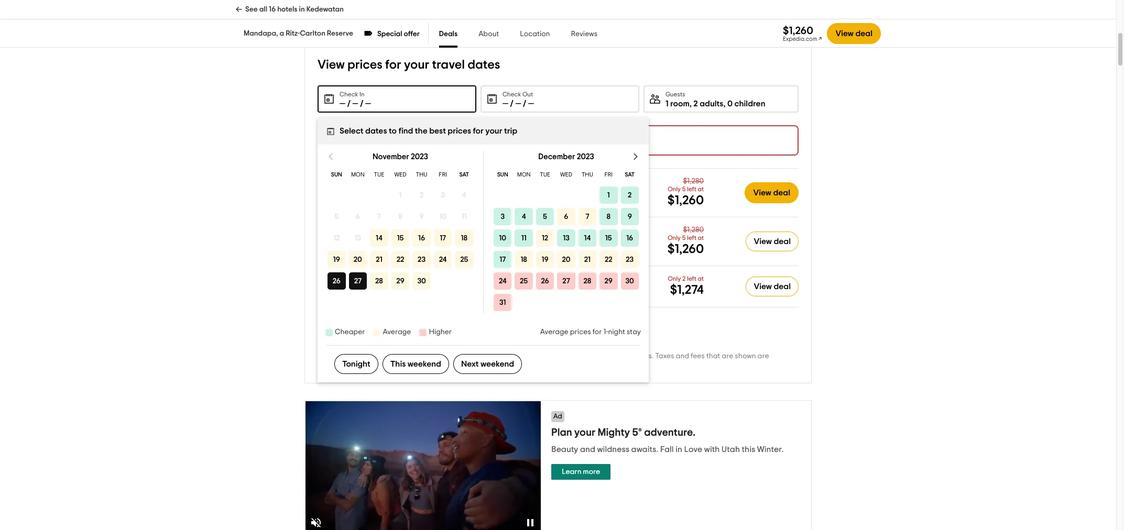 Task type: vqa. For each thing, say whether or not it's contained in the screenshot.


Task type: describe. For each thing, give the bounding box(es) containing it.
4 / from the left
[[523, 100, 527, 108]]

2 and from the left
[[623, 353, 636, 360]]

next
[[461, 360, 479, 369]]

tue nov 14 2023 cell
[[369, 228, 390, 249]]

select dates to find the best prices for your trip
[[340, 127, 518, 135]]

1 vertical spatial our
[[406, 362, 417, 370]]

7 for tue nov 07 2023 cell
[[377, 213, 381, 220]]

sun nov 19 2023 cell
[[326, 249, 347, 270]]

16 for sat dec 16 2023 cell
[[627, 235, 633, 242]]

18 inside cell
[[461, 235, 468, 242]]

for left 1-
[[593, 329, 602, 336]]

november 2023
[[373, 153, 428, 161]]

0 vertical spatial the
[[415, 127, 428, 135]]

ritz-
[[286, 30, 300, 37]]

tue dec 12 2023 cell
[[535, 228, 556, 249]]

in
[[360, 91, 365, 98]]

fri dec 29 2023 cell
[[598, 270, 619, 292]]

1 vertical spatial partners
[[419, 362, 448, 370]]

2 key from the top
[[532, 244, 544, 252]]

taxes
[[603, 353, 621, 360]]

select
[[340, 127, 364, 135]]

next weekend
[[461, 360, 514, 369]]

18 down december 2023
[[562, 181, 569, 189]]

0
[[728, 100, 733, 108]]

1 horizontal spatial prices
[[448, 127, 471, 135]]

28 for thu dec 28 2023 cell
[[584, 278, 591, 285]]

average
[[366, 353, 394, 360]]

fees
[[691, 353, 705, 360]]

1-
[[604, 329, 608, 336]]

21 for thu dec 21 2023 cell
[[584, 256, 591, 263]]

no
[[453, 275, 463, 283]]

2 inside guests 1 room , 2 adults , 0 children
[[694, 100, 698, 108]]

about
[[479, 30, 499, 38]]

hotel
[[338, 136, 358, 145]]

1 $1,280 only 5 left at $1,260 from the top
[[668, 178, 704, 207]]

stay
[[406, 136, 423, 145]]

sat nov 11 2023 cell
[[455, 208, 473, 225]]

0 horizontal spatial deals
[[439, 30, 458, 38]]

row containing 10
[[492, 228, 641, 249]]

travel
[[432, 59, 465, 71]]

2 $1,280 only 5 left at $1,260 from the top
[[668, 226, 704, 256]]

trip
[[504, 127, 518, 135]]

sat nov 25 2023 cell
[[454, 249, 475, 270]]

2 inside only 2 left at $1,274
[[683, 275, 686, 282]]

not
[[555, 353, 566, 360]]

december 2023
[[538, 153, 594, 161]]

november
[[373, 153, 409, 161]]

special offer
[[377, 30, 420, 38]]

average for average
[[383, 329, 411, 336]]

to
[[389, 127, 397, 135]]

all for view
[[338, 326, 347, 334]]

sun for december
[[497, 172, 508, 178]]

needed
[[507, 275, 533, 283]]

1 before from the top
[[509, 181, 531, 189]]

tonight
[[342, 360, 371, 369]]

thu nov 30 2023 cell
[[411, 270, 432, 292]]

may
[[539, 353, 553, 360]]

tue dec 19 2023 cell
[[535, 249, 556, 270]]

special
[[377, 30, 402, 38]]

this weekend
[[390, 360, 441, 369]]

check in — / — / —
[[340, 91, 371, 108]]

2 with from the top
[[501, 244, 515, 252]]

average for average prices for 1-night stay
[[540, 329, 569, 336]]

night
[[608, 329, 625, 336]]

1 for fri dec 01 2023 cell
[[607, 192, 610, 199]]

9 for sat dec 09 2023 cell in the top of the page
[[628, 213, 632, 220]]

1 nov from the top
[[547, 181, 561, 189]]

thu nov 02 2023 cell
[[413, 187, 431, 204]]

please
[[369, 362, 391, 370]]

see
[[245, 6, 258, 13]]

tue dec 26 2023 cell
[[535, 270, 556, 292]]

row containing 19
[[326, 249, 475, 270]]

deals
[[349, 326, 369, 334]]

3 are from the left
[[758, 353, 769, 360]]

17 for sun dec 17 2023 cell
[[500, 256, 506, 263]]

by
[[471, 353, 479, 360]]

view all deals button
[[318, 324, 382, 335]]

more
[[461, 362, 478, 370]]

2023 for december 2023
[[577, 153, 594, 161]]

wed dec 06 2023 cell
[[556, 206, 577, 228]]

fri dec 15 2023 cell
[[598, 228, 619, 249]]

only inside only 2 left at $1,274
[[668, 275, 681, 282]]

wed nov 15 2023 cell
[[390, 228, 411, 249]]

row containing 3
[[492, 206, 641, 228]]

2 , from the left
[[724, 100, 726, 108]]

1 horizontal spatial your
[[486, 127, 502, 135]]

sat dec 02 2023 cell
[[619, 185, 641, 206]]

1 vertical spatial $1,260
[[668, 194, 704, 207]]

us
[[473, 136, 482, 145]]

1 — from the left
[[340, 100, 345, 108]]

3 and from the left
[[676, 353, 689, 360]]

for down special at left top
[[385, 59, 401, 71]]

5 — from the left
[[516, 100, 521, 108]]

1 are from the left
[[340, 353, 351, 360]]

12 for sun nov 12 2023 cell
[[333, 235, 340, 242]]

10 for sun dec 10 2023 cell
[[499, 235, 506, 242]]

see all 16 hotels in kedewatan link
[[235, 0, 344, 19]]

provided
[[439, 353, 469, 360]]

this weekend button
[[383, 354, 449, 374]]

2 vertical spatial $1,260
[[668, 243, 704, 256]]

black
[[483, 289, 502, 297]]

tue nov 21 2023 cell
[[369, 249, 390, 270]]

26 for tue dec 26 2023 cell
[[541, 278, 549, 285]]

see
[[393, 362, 404, 370]]

thu for november 2023
[[416, 172, 428, 178]]

2 left from the top
[[687, 235, 697, 241]]

estimates
[[318, 362, 350, 370]]

11 for the sat nov 11 2023 'cell'
[[462, 213, 467, 220]]

longer
[[425, 136, 452, 145]]

1 vertical spatial deals
[[526, 289, 545, 297]]

1 with from the top
[[501, 196, 515, 203]]

check for check in — / — / —
[[340, 91, 358, 98]]

price
[[419, 353, 437, 360]]

details.
[[479, 362, 504, 370]]

fri for november 2023
[[439, 172, 447, 178]]

1 horizontal spatial partners
[[493, 353, 522, 360]]

your
[[467, 289, 482, 297]]

sun dec 17 2023 cell
[[492, 249, 513, 270]]

this
[[390, 360, 406, 369]]

23 for sat dec 23 2023 cell
[[626, 256, 634, 263]]

adults
[[700, 100, 724, 108]]

that
[[707, 353, 720, 360]]

19 for sun nov 19 2023 cell
[[333, 256, 340, 263]]

for up us
[[473, 127, 484, 135]]

2 get rewarded with one key from the top
[[453, 244, 544, 252]]

9 for thu nov 09 2023 cell
[[420, 213, 424, 220]]

mon nov 13 2023 cell
[[349, 230, 367, 247]]

average prices for 1-night stay
[[540, 329, 641, 336]]

1 horizontal spatial dates
[[468, 59, 500, 71]]

1 fully refundable before sat, nov 18 from the top
[[453, 181, 569, 189]]

thu dec 28 2023 cell
[[577, 270, 598, 292]]

12 for tue dec 12 2023 cell
[[542, 235, 548, 242]]

at inside only 2 left at $1,274
[[698, 275, 704, 282]]

only 2 left at $1,274
[[668, 275, 704, 296]]

mon dec 18 2023 cell
[[513, 249, 535, 270]]

children
[[735, 100, 766, 108]]

2023 for november 2023
[[411, 153, 428, 161]]

in
[[299, 6, 305, 13]]

8 for "fri dec 08 2023" cell
[[607, 213, 611, 220]]

tue for december
[[540, 172, 550, 178]]

18 down "wed dec 06 2023" cell
[[562, 230, 569, 237]]

view all deals
[[318, 326, 369, 334]]

23 for thu nov 23 2023 cell in the left of the page
[[418, 256, 426, 263]]

no prepayment needed
[[453, 275, 533, 283]]

taxes
[[655, 353, 674, 360]]

26 for sun nov 26 2023 cell
[[333, 278, 341, 285]]

reserve
[[327, 30, 353, 37]]

mandapa, a ritz-carlton reserve
[[244, 30, 353, 37]]

prices
[[318, 353, 338, 360]]

14 for thu dec 14 2023 cell
[[584, 235, 591, 242]]

17 for fri nov 17 2023 cell
[[440, 235, 446, 242]]

4 for mon dec 04 2023 cell
[[522, 213, 526, 220]]

offer!
[[384, 136, 405, 145]]

29 for 'wed nov 29 2023' cell
[[396, 278, 405, 285]]

row containing 5
[[326, 206, 475, 228]]

prepayment
[[465, 275, 506, 283]]

cheaper
[[335, 329, 365, 336]]

view inside button
[[318, 326, 336, 334]]

21 for "tue nov 21 2023" cell
[[376, 256, 382, 263]]

16 inside "link"
[[269, 6, 276, 13]]

fri dec 22 2023 cell
[[598, 249, 619, 270]]

shown
[[735, 353, 756, 360]]

fri dec 01 2023 cell
[[598, 185, 619, 206]]

wed for december
[[560, 172, 572, 178]]

20 for mon nov 20 2023 cell at the left of the page
[[354, 256, 362, 263]]

24 for "sun dec 24 2023" cell
[[499, 278, 507, 285]]

prices for view
[[347, 59, 383, 71]]

0 vertical spatial your
[[404, 59, 429, 71]]

row group for november
[[326, 185, 475, 292]]

2 before from the top
[[509, 230, 531, 237]]

fri dec 08 2023 cell
[[598, 206, 619, 228]]

sat for november 2023
[[459, 172, 469, 178]]

8 for the wed nov 08 2023 cell
[[399, 213, 402, 220]]

out
[[523, 91, 533, 98]]

higher
[[429, 329, 452, 336]]

1 get rewarded with one key from the top
[[453, 196, 544, 203]]

sun dec 24 2023 cell
[[492, 270, 513, 292]]

mon for november 2023
[[351, 172, 365, 178]]

1 for wed nov 01 2023 cell
[[399, 192, 402, 199]]

1 rewarded from the top
[[467, 196, 500, 203]]

hotel direct offer! stay longer with us
[[338, 136, 482, 145]]

sat dec 30 2023 cell
[[619, 270, 641, 292]]

2 one from the top
[[516, 244, 530, 252]]

thu nov 23 2023 cell
[[411, 249, 432, 270]]

13 for "wed dec 13 2023" "cell"
[[563, 235, 570, 242]]

hotels
[[277, 6, 298, 13]]

$1,274
[[670, 284, 704, 296]]

1 vertical spatial dates
[[365, 127, 387, 135]]

weekend for this weekend
[[408, 360, 441, 369]]

25 for sat nov 25 2023 cell
[[460, 256, 468, 263]]

offer
[[404, 30, 420, 38]]

30 for sat dec 30 2023 cell
[[626, 278, 634, 285]]

2 inside grid
[[420, 192, 424, 199]]



Task type: locate. For each thing, give the bounding box(es) containing it.
13
[[355, 235, 361, 242], [563, 235, 570, 242]]

thu up 'thu nov 02 2023' cell
[[416, 172, 428, 178]]

0 vertical spatial dates
[[468, 59, 500, 71]]

29 inside cell
[[396, 278, 405, 285]]

row group inside december 2023 "grid"
[[492, 185, 641, 313]]

1 8 from the left
[[399, 213, 402, 220]]

1 horizontal spatial thu
[[582, 172, 593, 178]]

your
[[404, 59, 429, 71], [486, 127, 502, 135]]

tue down november
[[374, 172, 384, 178]]

1 vertical spatial only
[[668, 235, 681, 241]]

8 right the thu dec 07 2023 cell
[[607, 213, 611, 220]]

7
[[377, 213, 381, 220], [586, 213, 589, 220]]

2 average from the left
[[540, 329, 569, 336]]

27
[[354, 278, 362, 285], [563, 278, 570, 285]]

26 left the mon nov 27 2023 cell
[[333, 278, 341, 285]]

1 horizontal spatial 15
[[605, 235, 612, 242]]

sat for december 2023
[[625, 172, 635, 178]]

are
[[340, 353, 351, 360], [722, 353, 734, 360], [758, 353, 769, 360]]

4 right sun dec 03 2023 cell
[[522, 213, 526, 220]]

0 horizontal spatial 13
[[355, 235, 361, 242]]

1 wed from the left
[[394, 172, 407, 178]]

2 mon from the left
[[517, 172, 531, 178]]

1 vertical spatial fully
[[453, 230, 468, 237]]

0 horizontal spatial 27
[[354, 278, 362, 285]]

sat up sat dec 02 2023 cell
[[625, 172, 635, 178]]

with down sun dec 03 2023 cell
[[501, 244, 515, 252]]

direct
[[360, 136, 383, 145]]

1 23 from the left
[[418, 256, 426, 263]]

1 vertical spatial refundable
[[470, 230, 507, 237]]

refundable up sun dec 03 2023 cell
[[470, 181, 507, 189]]

1 horizontal spatial 9
[[628, 213, 632, 220]]

weekend inside next weekend button
[[481, 360, 514, 369]]

0 horizontal spatial sat
[[459, 172, 469, 178]]

30 for thu nov 30 2023 cell
[[417, 278, 426, 285]]

22 for fri dec 22 2023 cell
[[605, 256, 613, 263]]

6 for mon nov 06 2023 "cell"
[[356, 213, 360, 220]]

5
[[682, 186, 686, 192], [335, 213, 339, 220], [543, 213, 547, 220], [682, 235, 686, 241]]

1 9 from the left
[[420, 213, 424, 220]]

weekend inside this weekend button
[[408, 360, 441, 369]]

1 7 from the left
[[377, 213, 381, 220]]

1 30 from the left
[[417, 278, 426, 285]]

3 at from the top
[[698, 275, 704, 282]]

3 left mon dec 04 2023 cell
[[501, 213, 505, 220]]

22 right "tue nov 21 2023" cell
[[397, 256, 404, 263]]

thu
[[416, 172, 428, 178], [582, 172, 593, 178]]

$1,280 only 5 left at $1,260
[[668, 178, 704, 207], [668, 226, 704, 256]]

27 for the mon nov 27 2023 cell
[[354, 278, 362, 285]]

3 inside sun dec 03 2023 cell
[[501, 213, 505, 220]]

14 inside 'november 2023' grid
[[376, 235, 383, 242]]

thu dec 21 2023 cell
[[577, 249, 598, 270]]

10 left mon dec 11 2023 cell
[[499, 235, 506, 242]]

see all 16 hotels in kedewatan
[[245, 6, 344, 13]]

next weekend button
[[453, 354, 522, 374]]

9 inside cell
[[628, 213, 632, 220]]

1 horizontal spatial 26
[[541, 278, 549, 285]]

1 inside 'november 2023' grid
[[399, 192, 402, 199]]

4 inside sat nov 04 2023 cell
[[462, 192, 466, 199]]

all inside button
[[338, 326, 347, 334]]

14 left wed nov 15 2023 cell
[[376, 235, 383, 242]]

1 horizontal spatial check
[[503, 91, 521, 98]]

mandapa,
[[244, 30, 278, 37]]

/ up trip
[[510, 100, 514, 108]]

16
[[269, 6, 276, 13], [418, 235, 425, 242], [627, 235, 633, 242]]

30 inside 'november 2023' grid
[[417, 278, 426, 285]]

all inside "prices are the average nightly price provided by our partners and may not include all taxes and fees. taxes and fees that are shown are estimates only. please see our partners for more details."
[[594, 353, 602, 360]]

1 get from the top
[[453, 196, 465, 203]]

wed down november 2023
[[394, 172, 407, 178]]

0 vertical spatial sat,
[[533, 181, 546, 189]]

2 19 from the left
[[542, 256, 549, 263]]

1 29 from the left
[[396, 278, 405, 285]]

13 inside mon nov 13 2023 cell
[[355, 235, 361, 242]]

row
[[326, 166, 475, 185], [492, 166, 641, 185], [326, 185, 475, 206], [492, 185, 641, 206], [326, 206, 475, 228], [492, 206, 641, 228], [326, 228, 475, 249], [492, 228, 641, 249], [326, 249, 475, 270], [492, 249, 641, 270], [326, 270, 475, 292], [492, 270, 641, 292]]

0 horizontal spatial our
[[406, 362, 417, 370]]

6 inside "cell"
[[356, 213, 360, 220]]

mon for december 2023
[[517, 172, 531, 178]]

20 left "tue nov 21 2023" cell
[[354, 256, 362, 263]]

dates up direct
[[365, 127, 387, 135]]

25 inside cell
[[520, 278, 528, 285]]

7 inside december 2023 "grid"
[[586, 213, 589, 220]]

wed for november
[[394, 172, 407, 178]]

1 refundable from the top
[[470, 181, 507, 189]]

2 tue from the left
[[540, 172, 550, 178]]

4 inside mon dec 04 2023 cell
[[522, 213, 526, 220]]

get
[[453, 196, 465, 203], [453, 244, 465, 252], [453, 289, 465, 297]]

1 horizontal spatial sun
[[497, 172, 508, 178]]

thu inside 'november 2023' grid
[[416, 172, 428, 178]]

2 sat, from the top
[[533, 230, 546, 237]]

thu inside december 2023 "grid"
[[582, 172, 593, 178]]

with up sun dec 03 2023 cell
[[501, 196, 515, 203]]

10 inside cell
[[499, 235, 506, 242]]

17 inside cell
[[440, 235, 446, 242]]

wed nov 29 2023 cell
[[390, 270, 411, 292]]

advertisement region
[[305, 400, 812, 530]]

a
[[280, 30, 284, 37]]

wed inside 'november 2023' grid
[[394, 172, 407, 178]]

8 inside december 2023 "grid"
[[607, 213, 611, 220]]

1 vertical spatial 3
[[501, 213, 505, 220]]

1 $1,280 from the top
[[683, 178, 704, 185]]

17 left mon dec 18 2023 cell
[[500, 256, 506, 263]]

fri up fri nov 03 2023 'cell'
[[439, 172, 447, 178]]

1 horizontal spatial 17
[[500, 256, 506, 263]]

check inside check out — / — / —
[[503, 91, 521, 98]]

sun dec 03 2023 cell
[[492, 206, 513, 228]]

6
[[356, 213, 360, 220], [564, 213, 569, 220]]

2 23 from the left
[[626, 256, 634, 263]]

1 key from the top
[[532, 196, 544, 203]]

1 sun from the left
[[331, 172, 342, 178]]

mon down hotel
[[351, 172, 365, 178]]

and left the fees. on the right of page
[[623, 353, 636, 360]]

2023 inside december 2023 "grid"
[[577, 153, 594, 161]]

carlton
[[300, 30, 325, 37]]

thu for december 2023
[[582, 172, 593, 178]]

19
[[333, 256, 340, 263], [542, 256, 549, 263]]

0 vertical spatial before
[[509, 181, 531, 189]]

7 right mon nov 06 2023 "cell"
[[377, 213, 381, 220]]

6 — from the left
[[528, 100, 534, 108]]

1 horizontal spatial 1
[[607, 192, 610, 199]]

1 vertical spatial 11
[[521, 235, 527, 242]]

, left 0
[[724, 100, 726, 108]]

sat inside 'november 2023' grid
[[459, 172, 469, 178]]

for inside "prices are the average nightly price provided by our partners and may not include all taxes and fees. taxes and fees that are shown are estimates only. please see our partners for more details."
[[450, 362, 459, 370]]

rewarded up the prepayment
[[467, 244, 500, 252]]

1 sat from the left
[[459, 172, 469, 178]]

sun nov 12 2023 cell
[[328, 230, 346, 247]]

1 thu from the left
[[416, 172, 428, 178]]

19 left mon nov 20 2023 cell at the left of the page
[[333, 256, 340, 263]]

2 30 from the left
[[626, 278, 634, 285]]

fri nov 17 2023 cell
[[432, 228, 454, 249]]

0 vertical spatial get rewarded with one key
[[453, 196, 544, 203]]

24 inside fri nov 24 2023 cell
[[439, 256, 447, 263]]

wed dec 20 2023 cell
[[556, 249, 577, 270]]

,
[[690, 100, 692, 108], [724, 100, 726, 108]]

3 for fri nov 03 2023 'cell'
[[441, 192, 445, 199]]

only.
[[352, 362, 367, 370]]

mon inside december 2023 "grid"
[[517, 172, 531, 178]]

1 horizontal spatial 6
[[564, 213, 569, 220]]

sat, down tue dec 05 2023 'cell'
[[533, 230, 546, 237]]

deals down needed
[[526, 289, 545, 297]]

0 horizontal spatial 16
[[269, 6, 276, 13]]

10 for the fri nov 10 2023 cell
[[439, 213, 447, 220]]

3 get from the top
[[453, 289, 465, 297]]

11 inside 'cell'
[[462, 213, 467, 220]]

27 right tue dec 26 2023 cell
[[563, 278, 570, 285]]

21 left "wed nov 22 2023" cell
[[376, 256, 382, 263]]

1 only from the top
[[668, 186, 681, 192]]

2 21 from the left
[[584, 256, 591, 263]]

0 vertical spatial 3
[[441, 192, 445, 199]]

partners up details.
[[493, 353, 522, 360]]

20 for wed dec 20 2023 cell
[[562, 256, 571, 263]]

27 for wed dec 27 2023 cell
[[563, 278, 570, 285]]

2 28 from the left
[[584, 278, 591, 285]]

check for check out — / — / —
[[503, 91, 521, 98]]

key
[[532, 196, 544, 203], [532, 244, 544, 252]]

0 vertical spatial fully refundable before sat, nov 18
[[453, 181, 569, 189]]

19 for tue dec 19 2023 cell
[[542, 256, 549, 263]]

1 vertical spatial with
[[501, 244, 515, 252]]

1 at from the top
[[698, 186, 704, 192]]

25 up "friday"
[[520, 278, 528, 285]]

30 inside december 2023 "grid"
[[626, 278, 634, 285]]

12 left mon nov 13 2023 cell
[[333, 235, 340, 242]]

wed nov 08 2023 cell
[[391, 208, 410, 225]]

sat nov 18 2023 cell
[[454, 228, 475, 249]]

sun inside 'november 2023' grid
[[331, 172, 342, 178]]

location
[[520, 30, 550, 38]]

1 horizontal spatial 23
[[626, 256, 634, 263]]

2 22 from the left
[[605, 256, 613, 263]]

1 one from the top
[[516, 196, 530, 203]]

1 vertical spatial 24
[[499, 278, 507, 285]]

28 inside cell
[[375, 278, 383, 285]]

17
[[440, 235, 446, 242], [500, 256, 506, 263]]

0 horizontal spatial 11
[[462, 213, 467, 220]]

22 inside december 2023 "grid"
[[605, 256, 613, 263]]

tue down december
[[540, 172, 550, 178]]

your left trip
[[486, 127, 502, 135]]

tue for november
[[374, 172, 384, 178]]

14 inside december 2023 "grid"
[[584, 235, 591, 242]]

5 inside tue dec 05 2023 'cell'
[[543, 213, 547, 220]]

1 horizontal spatial 27
[[563, 278, 570, 285]]

tue nov 28 2023 cell
[[369, 270, 390, 292]]

1 vertical spatial before
[[509, 230, 531, 237]]

23 inside grid
[[418, 256, 426, 263]]

wed dec 13 2023 cell
[[556, 228, 577, 249]]

0 horizontal spatial ,
[[690, 100, 692, 108]]

3 for sun dec 03 2023 cell
[[501, 213, 505, 220]]

fully right fri nov 03 2023 'cell'
[[453, 181, 468, 189]]

1 28 from the left
[[375, 278, 383, 285]]

thu down december 2023
[[582, 172, 593, 178]]

2 8 from the left
[[607, 213, 611, 220]]

view prices for your travel dates
[[318, 59, 500, 71]]

only up $1,274
[[668, 275, 681, 282]]

0 horizontal spatial and
[[524, 353, 537, 360]]

1 horizontal spatial 7
[[586, 213, 589, 220]]

30 right 'wed nov 29 2023' cell
[[417, 278, 426, 285]]

1 inside guests 1 room , 2 adults , 0 children
[[666, 100, 669, 108]]

2 vertical spatial only
[[668, 275, 681, 282]]

2 right fri dec 01 2023 cell
[[628, 192, 632, 199]]

sat dec 09 2023 cell
[[619, 206, 641, 228]]

average up not
[[540, 329, 569, 336]]

23 left fri nov 24 2023 cell at the left
[[418, 256, 426, 263]]

22
[[397, 256, 404, 263], [605, 256, 613, 263]]

view deal
[[836, 29, 873, 38], [754, 189, 791, 197], [754, 237, 791, 246], [754, 283, 791, 291]]

31
[[500, 299, 506, 306]]

29 inside cell
[[605, 278, 613, 285]]

16 inside december 2023 "grid"
[[627, 235, 633, 242]]

1 6 from the left
[[356, 213, 360, 220]]

all inside "link"
[[259, 6, 267, 13]]

dates
[[468, 59, 500, 71], [365, 127, 387, 135]]

0 vertical spatial key
[[532, 196, 544, 203]]

11 inside cell
[[521, 235, 527, 242]]

sun nov 26 2023 cell
[[326, 270, 347, 292]]

4 — from the left
[[503, 100, 508, 108]]

deal
[[856, 29, 873, 38], [773, 189, 791, 197], [774, 237, 791, 246], [774, 283, 791, 291]]

16 for the "thu nov 16 2023" cell
[[418, 235, 425, 242]]

0 horizontal spatial 10
[[439, 213, 447, 220]]

29 for fri dec 29 2023 cell on the bottom right of page
[[605, 278, 613, 285]]

include
[[567, 353, 592, 360]]

25 inside cell
[[460, 256, 468, 263]]

4 for sat nov 04 2023 cell
[[462, 192, 466, 199]]

6 inside cell
[[564, 213, 569, 220]]

26 inside sun nov 26 2023 cell
[[333, 278, 341, 285]]

15 right thu dec 14 2023 cell
[[605, 235, 612, 242]]

tue inside december 2023 "grid"
[[540, 172, 550, 178]]

fri inside 'november 2023' grid
[[439, 172, 447, 178]]

1 horizontal spatial 30
[[626, 278, 634, 285]]

0 horizontal spatial 28
[[375, 278, 383, 285]]

mon inside 'november 2023' grid
[[351, 172, 365, 178]]

2 15 from the left
[[605, 235, 612, 242]]

1 19 from the left
[[333, 256, 340, 263]]

1 fully from the top
[[453, 181, 468, 189]]

are right that
[[722, 353, 734, 360]]

12 inside december 2023 "grid"
[[542, 235, 548, 242]]

1 , from the left
[[690, 100, 692, 108]]

28 for tue nov 28 2023 cell
[[375, 278, 383, 285]]

24 inside "sun dec 24 2023" cell
[[499, 278, 507, 285]]

row group inside 'november 2023' grid
[[326, 185, 475, 292]]

1 horizontal spatial deals
[[526, 289, 545, 297]]

get rewarded with one key
[[453, 196, 544, 203], [453, 244, 544, 252]]

21 left fri dec 22 2023 cell
[[584, 256, 591, 263]]

25 for mon dec 25 2023 cell
[[520, 278, 528, 285]]

fully down the sat nov 11 2023 'cell'
[[453, 230, 468, 237]]

0 vertical spatial get
[[453, 196, 465, 203]]

fri nov 03 2023 cell
[[434, 187, 452, 204]]

15 for wed nov 15 2023 cell
[[397, 235, 404, 242]]

0 horizontal spatial thu
[[416, 172, 428, 178]]

26 inside tue dec 26 2023 cell
[[541, 278, 549, 285]]

16 left the "hotels"
[[269, 6, 276, 13]]

/ down out
[[523, 100, 527, 108]]

21 inside thu dec 21 2023 cell
[[584, 256, 591, 263]]

/ down in
[[360, 100, 364, 108]]

1 vertical spatial get
[[453, 244, 465, 252]]

1 left 'thu nov 02 2023' cell
[[399, 192, 402, 199]]

mon nov 06 2023 cell
[[349, 208, 367, 225]]

all right see
[[259, 6, 267, 13]]

1 horizontal spatial 3
[[501, 213, 505, 220]]

1 check from the left
[[340, 91, 358, 98]]

tue inside 'november 2023' grid
[[374, 172, 384, 178]]

check inside the check in — / — / —
[[340, 91, 358, 98]]

2 check from the left
[[503, 91, 521, 98]]

0 vertical spatial $1,280
[[683, 178, 704, 185]]

3 inside fri nov 03 2023 'cell'
[[441, 192, 445, 199]]

refundable down sun dec 03 2023 cell
[[470, 230, 507, 237]]

3 — from the left
[[365, 100, 371, 108]]

our up details.
[[481, 353, 492, 360]]

1 20 from the left
[[354, 256, 362, 263]]

8 inside 'november 2023' grid
[[399, 213, 402, 220]]

7 inside 'november 2023' grid
[[377, 213, 381, 220]]

1 / from the left
[[347, 100, 351, 108]]

your down offer
[[404, 59, 429, 71]]

the inside "prices are the average nightly price provided by our partners and may not include all taxes and fees. taxes and fees that are shown are estimates only. please see our partners for more details."
[[353, 353, 364, 360]]

0 vertical spatial rewarded
[[467, 196, 500, 203]]

15 inside cell
[[605, 235, 612, 242]]

2 only from the top
[[668, 235, 681, 241]]

best
[[429, 127, 446, 135]]

row containing 12
[[326, 228, 475, 249]]

dates down about
[[468, 59, 500, 71]]

wed nov 01 2023 cell
[[391, 187, 410, 204]]

wed nov 22 2023 cell
[[390, 249, 411, 270]]

23 right fri dec 22 2023 cell
[[626, 256, 634, 263]]

1 row group from the left
[[326, 185, 475, 292]]

our
[[481, 353, 492, 360], [406, 362, 417, 370]]

wed inside december 2023 "grid"
[[560, 172, 572, 178]]

1 left from the top
[[687, 186, 697, 192]]

1 vertical spatial 25
[[520, 278, 528, 285]]

get your black friday deals
[[453, 289, 545, 297]]

1 horizontal spatial 22
[[605, 256, 613, 263]]

thu nov 16 2023 cell
[[411, 228, 432, 249]]

2 get from the top
[[453, 244, 465, 252]]

21 inside "tue nov 21 2023" cell
[[376, 256, 382, 263]]

mon dec 04 2023 cell
[[513, 206, 535, 228]]

2 inside "grid"
[[628, 192, 632, 199]]

are right shown
[[758, 353, 769, 360]]

6 right tue dec 05 2023 'cell'
[[564, 213, 569, 220]]

20 inside cell
[[354, 256, 362, 263]]

27 right sun nov 26 2023 cell
[[354, 278, 362, 285]]

get up no
[[453, 244, 465, 252]]

mon nov 27 2023 cell
[[347, 270, 369, 292]]

0 horizontal spatial 22
[[397, 256, 404, 263]]

2 refundable from the top
[[470, 230, 507, 237]]

one right sun dec 10 2023 cell
[[516, 244, 530, 252]]

row containing 24
[[492, 270, 641, 292]]

sat dec 23 2023 cell
[[619, 249, 641, 270]]

9 right the wed nov 08 2023 cell
[[420, 213, 424, 220]]

sat inside december 2023 "grid"
[[625, 172, 635, 178]]

18
[[562, 181, 569, 189], [562, 230, 569, 237], [461, 235, 468, 242], [521, 256, 527, 263]]

thu dec 14 2023 cell
[[577, 228, 598, 249]]

6 for "wed dec 06 2023" cell
[[564, 213, 569, 220]]

2023 inside 'november 2023' grid
[[411, 153, 428, 161]]

1 vertical spatial sat,
[[533, 230, 546, 237]]

1 horizontal spatial 4
[[522, 213, 526, 220]]

row group for december
[[492, 185, 641, 313]]

prices for average
[[570, 329, 591, 336]]

nov down tue dec 05 2023 'cell'
[[547, 230, 561, 237]]

2 vertical spatial left
[[687, 275, 697, 282]]

13 inside "wed dec 13 2023" "cell"
[[563, 235, 570, 242]]

0 horizontal spatial 29
[[396, 278, 405, 285]]

2 vertical spatial get
[[453, 289, 465, 297]]

16 inside 'november 2023' grid
[[418, 235, 425, 242]]

1 horizontal spatial the
[[415, 127, 428, 135]]

mon up mon dec 04 2023 cell
[[517, 172, 531, 178]]

28 right wed dec 27 2023 cell
[[584, 278, 591, 285]]

1 horizontal spatial weekend
[[481, 360, 514, 369]]

, left adults
[[690, 100, 692, 108]]

weekend right by
[[481, 360, 514, 369]]

all left 'deals'
[[338, 326, 347, 334]]

2 $1,280 from the top
[[683, 226, 704, 234]]

find
[[399, 127, 413, 135]]

thu nov 09 2023 cell
[[413, 208, 431, 225]]

sun dec 31 2023 cell
[[492, 292, 513, 313]]

2 20 from the left
[[562, 256, 571, 263]]

at
[[698, 186, 704, 192], [698, 235, 704, 241], [698, 275, 704, 282]]

19 inside cell
[[542, 256, 549, 263]]

sat,
[[533, 181, 546, 189], [533, 230, 546, 237]]

0 horizontal spatial 26
[[333, 278, 341, 285]]

2 fully from the top
[[453, 230, 468, 237]]

28 inside cell
[[584, 278, 591, 285]]

1 horizontal spatial 2023
[[577, 153, 594, 161]]

19 inside cell
[[333, 256, 340, 263]]

sun nov 05 2023 cell
[[328, 208, 346, 225]]

only
[[668, 186, 681, 192], [668, 235, 681, 241], [668, 275, 681, 282]]

average up the nightly on the bottom of page
[[383, 329, 411, 336]]

18 right fri nov 17 2023 cell
[[461, 235, 468, 242]]

15 left the "thu nov 16 2023" cell
[[397, 235, 404, 242]]

24 for fri nov 24 2023 cell at the left
[[439, 256, 447, 263]]

sat up sat nov 04 2023 cell
[[459, 172, 469, 178]]

0 vertical spatial at
[[698, 186, 704, 192]]

2 9 from the left
[[628, 213, 632, 220]]

get rewarded with one key up 'no prepayment needed'
[[453, 244, 544, 252]]

2 sun from the left
[[497, 172, 508, 178]]

25
[[460, 256, 468, 263], [520, 278, 528, 285]]

and left may
[[524, 353, 537, 360]]

22 for "wed nov 22 2023" cell
[[397, 256, 404, 263]]

1 sat, from the top
[[533, 181, 546, 189]]

2 horizontal spatial all
[[594, 353, 602, 360]]

wed dec 27 2023 cell
[[556, 270, 577, 292]]

9 inside cell
[[420, 213, 424, 220]]

1 horizontal spatial tue
[[540, 172, 550, 178]]

partners
[[493, 353, 522, 360], [419, 362, 448, 370]]

5 inside sun nov 05 2023 'cell'
[[335, 213, 339, 220]]

tue nov 07 2023 cell
[[370, 208, 388, 225]]

1 average from the left
[[383, 329, 411, 336]]

fees.
[[638, 353, 654, 360]]

1 mon from the left
[[351, 172, 365, 178]]

1 horizontal spatial 21
[[584, 256, 591, 263]]

fri
[[439, 172, 447, 178], [605, 172, 613, 178]]

3 / from the left
[[510, 100, 514, 108]]

2 12 from the left
[[542, 235, 548, 242]]

tonight button
[[334, 354, 378, 374]]

sun
[[331, 172, 342, 178], [497, 172, 508, 178]]

nightly
[[395, 353, 418, 360]]

0 horizontal spatial 21
[[376, 256, 382, 263]]

2 vertical spatial at
[[698, 275, 704, 282]]

3 only from the top
[[668, 275, 681, 282]]

average
[[383, 329, 411, 336], [540, 329, 569, 336]]

29 right thu dec 28 2023 cell
[[605, 278, 613, 285]]

2 weekend from the left
[[481, 360, 514, 369]]

2 — from the left
[[353, 100, 358, 108]]

2 fully refundable before sat, nov 18 from the top
[[453, 230, 569, 237]]

3 right 'thu nov 02 2023' cell
[[441, 192, 445, 199]]

1 vertical spatial 17
[[500, 256, 506, 263]]

fully refundable before sat, nov 18 up sun dec 03 2023 cell
[[453, 181, 569, 189]]

10
[[439, 213, 447, 220], [499, 235, 506, 242]]

fully refundable before sat, nov 18
[[453, 181, 569, 189], [453, 230, 569, 237]]

18 inside cell
[[521, 256, 527, 263]]

1 12 from the left
[[333, 235, 340, 242]]

sat nov 04 2023 cell
[[455, 187, 473, 204]]

tue dec 05 2023 cell
[[535, 206, 556, 228]]

23 inside "grid"
[[626, 256, 634, 263]]

1 27 from the left
[[354, 278, 362, 285]]

room
[[670, 100, 690, 108]]

11 right sun dec 10 2023 cell
[[521, 235, 527, 242]]

1 26 from the left
[[333, 278, 341, 285]]

1 13 from the left
[[355, 235, 361, 242]]

sun dec 10 2023 cell
[[492, 228, 513, 249]]

and
[[524, 353, 537, 360], [623, 353, 636, 360], [676, 353, 689, 360]]

wed down december 2023
[[560, 172, 572, 178]]

17 inside cell
[[500, 256, 506, 263]]

1 horizontal spatial average
[[540, 329, 569, 336]]

1 vertical spatial nov
[[547, 230, 561, 237]]

27 inside 'november 2023' grid
[[354, 278, 362, 285]]

1 horizontal spatial 28
[[584, 278, 591, 285]]

2 at from the top
[[698, 235, 704, 241]]

1 down guests
[[666, 100, 669, 108]]

sun for november
[[331, 172, 342, 178]]

2 horizontal spatial and
[[676, 353, 689, 360]]

expedia.com
[[783, 36, 817, 42]]

1 left sat dec 02 2023 cell
[[607, 192, 610, 199]]

0 vertical spatial $1,260
[[783, 25, 813, 36]]

1 15 from the left
[[397, 235, 404, 242]]

2 26 from the left
[[541, 278, 549, 285]]

15 for the fri dec 15 2023 cell
[[605, 235, 612, 242]]

1 fri from the left
[[439, 172, 447, 178]]

16 right the fri dec 15 2023 cell
[[627, 235, 633, 242]]

0 horizontal spatial average
[[383, 329, 411, 336]]

2 row group from the left
[[492, 185, 641, 313]]

1 weekend from the left
[[408, 360, 441, 369]]

1 vertical spatial all
[[338, 326, 347, 334]]

with
[[454, 136, 471, 145]]

1 vertical spatial left
[[687, 235, 697, 241]]

2023 down stay
[[411, 153, 428, 161]]

fri nov 10 2023 cell
[[434, 208, 452, 225]]

fri nov 24 2023 cell
[[432, 249, 454, 270]]

fri up fri dec 01 2023 cell
[[605, 172, 613, 178]]

0 vertical spatial one
[[516, 196, 530, 203]]

1 and from the left
[[524, 353, 537, 360]]

december
[[538, 153, 575, 161]]

check out — / — / —
[[503, 91, 534, 108]]

2 nov from the top
[[547, 230, 561, 237]]

0 vertical spatial deals
[[439, 30, 458, 38]]

1 vertical spatial one
[[516, 244, 530, 252]]

and left fees
[[676, 353, 689, 360]]

thu dec 07 2023 cell
[[577, 206, 598, 228]]

mon nov 20 2023 cell
[[347, 249, 369, 270]]

weekend
[[408, 360, 441, 369], [481, 360, 514, 369]]

2 29 from the left
[[605, 278, 613, 285]]

1 horizontal spatial our
[[481, 353, 492, 360]]

0 vertical spatial prices
[[347, 59, 383, 71]]

reviews
[[571, 30, 598, 38]]

0 horizontal spatial 15
[[397, 235, 404, 242]]

2 13 from the left
[[563, 235, 570, 242]]

get right fri nov 03 2023 'cell'
[[453, 196, 465, 203]]

2 horizontal spatial 1
[[666, 100, 669, 108]]

fully
[[453, 181, 468, 189], [453, 230, 468, 237]]

kedewatan
[[306, 6, 344, 13]]

7 for the thu dec 07 2023 cell
[[586, 213, 589, 220]]

prices are the average nightly price provided by our partners and may not include all taxes and fees. taxes and fees that are shown are estimates only. please see our partners for more details.
[[318, 353, 769, 370]]

0 horizontal spatial 25
[[460, 256, 468, 263]]

fri for december 2023
[[605, 172, 613, 178]]

27 inside december 2023 "grid"
[[563, 278, 570, 285]]

0 horizontal spatial 4
[[462, 192, 466, 199]]

1 horizontal spatial row group
[[492, 185, 641, 313]]

0 vertical spatial 10
[[439, 213, 447, 220]]

guests
[[666, 91, 685, 98]]

sun inside december 2023 "grid"
[[497, 172, 508, 178]]

1 vertical spatial rewarded
[[467, 244, 500, 252]]

fri inside december 2023 "grid"
[[605, 172, 613, 178]]

10 inside cell
[[439, 213, 447, 220]]

2 sat from the left
[[625, 172, 635, 178]]

fully refundable before sat, nov 18 down sun dec 03 2023 cell
[[453, 230, 569, 237]]

20
[[354, 256, 362, 263], [562, 256, 571, 263]]

row containing 26
[[326, 270, 475, 292]]

1 inside december 2023 "grid"
[[607, 192, 610, 199]]

20 inside cell
[[562, 256, 571, 263]]

1 22 from the left
[[397, 256, 404, 263]]

2 fri from the left
[[605, 172, 613, 178]]

for
[[385, 59, 401, 71], [473, 127, 484, 135], [593, 329, 602, 336], [450, 362, 459, 370]]

1 horizontal spatial 19
[[542, 256, 549, 263]]

december 2023 grid
[[483, 151, 649, 313]]

2 2023 from the left
[[577, 153, 594, 161]]

0 horizontal spatial 8
[[399, 213, 402, 220]]

2 are from the left
[[722, 353, 734, 360]]

1 vertical spatial prices
[[448, 127, 471, 135]]

all for see
[[259, 6, 267, 13]]

2 / from the left
[[360, 100, 364, 108]]

0 horizontal spatial tue
[[374, 172, 384, 178]]

11 for mon dec 11 2023 cell
[[521, 235, 527, 242]]

25 up no
[[460, 256, 468, 263]]

get down no
[[453, 289, 465, 297]]

0 horizontal spatial the
[[353, 353, 364, 360]]

13 for mon nov 13 2023 cell
[[355, 235, 361, 242]]

friday
[[503, 289, 524, 297]]

sun down hotel
[[331, 172, 342, 178]]

1 14 from the left
[[376, 235, 383, 242]]

key left "wed dec 13 2023" "cell"
[[532, 244, 544, 252]]

row containing 17
[[492, 249, 641, 270]]

weekend for next weekend
[[481, 360, 514, 369]]

12 inside 'november 2023' grid
[[333, 235, 340, 242]]

29
[[396, 278, 405, 285], [605, 278, 613, 285]]

15 inside cell
[[397, 235, 404, 242]]

8
[[399, 213, 402, 220], [607, 213, 611, 220]]

get rewarded with one key up sun dec 03 2023 cell
[[453, 196, 544, 203]]

0 horizontal spatial 23
[[418, 256, 426, 263]]

all left the taxes at bottom right
[[594, 353, 602, 360]]

left inside only 2 left at $1,274
[[687, 275, 697, 282]]

guests 1 room , 2 adults , 0 children
[[666, 91, 766, 108]]

november 2023 grid
[[318, 151, 483, 313]]

14 for tue nov 14 2023 cell
[[376, 235, 383, 242]]

1 horizontal spatial 20
[[562, 256, 571, 263]]

mon dec 11 2023 cell
[[513, 228, 535, 249]]

30 right fri dec 29 2023 cell on the bottom right of page
[[626, 278, 634, 285]]

row group
[[326, 185, 475, 292], [492, 185, 641, 313]]

0 vertical spatial only
[[668, 186, 681, 192]]

sat dec 16 2023 cell
[[619, 228, 641, 249]]

rewarded
[[467, 196, 500, 203], [467, 244, 500, 252]]

$1,280
[[683, 178, 704, 185], [683, 226, 704, 234]]

sun up sun dec 03 2023 cell
[[497, 172, 508, 178]]

22 inside 'november 2023' grid
[[397, 256, 404, 263]]

0 horizontal spatial 20
[[354, 256, 362, 263]]

0 vertical spatial $1,280 only 5 left at $1,260
[[668, 178, 704, 207]]

stay
[[627, 329, 641, 336]]

2 rewarded from the top
[[467, 244, 500, 252]]

0 vertical spatial our
[[481, 353, 492, 360]]

9 right "fri dec 08 2023" cell
[[628, 213, 632, 220]]

are up estimates
[[340, 353, 351, 360]]

mon dec 25 2023 cell
[[513, 270, 535, 292]]

26
[[333, 278, 341, 285], [541, 278, 549, 285]]



